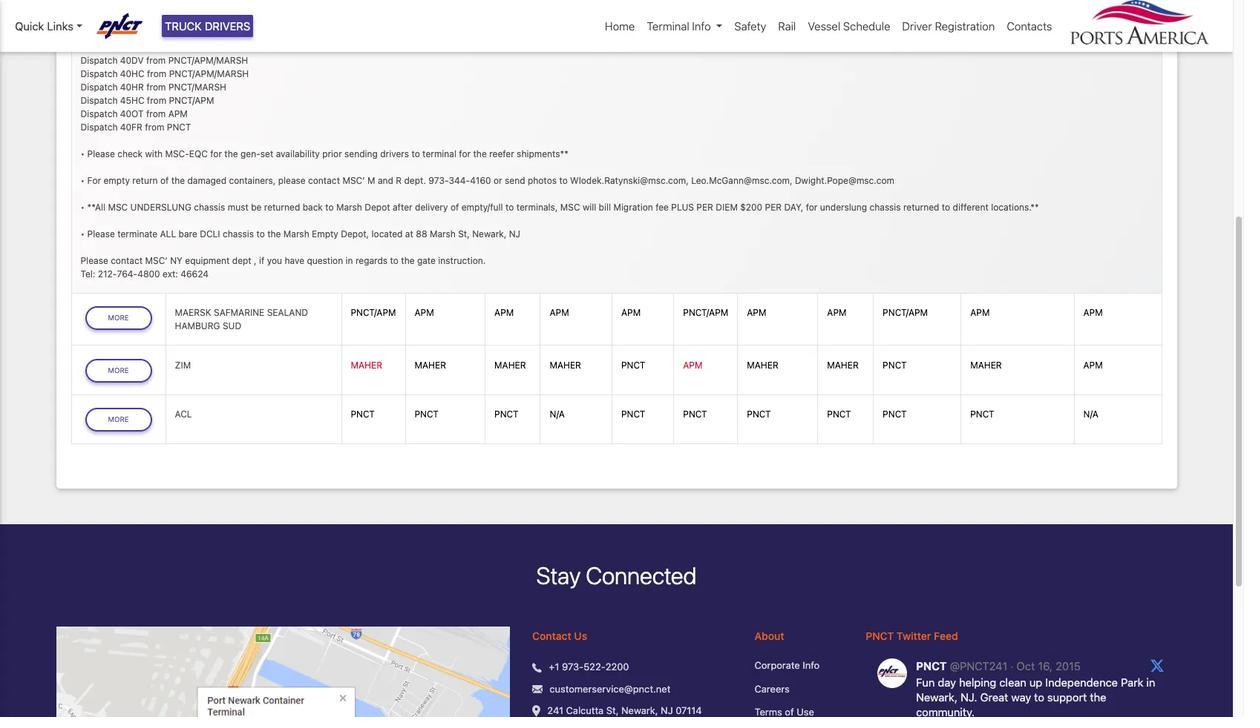 Task type: vqa. For each thing, say whether or not it's contained in the screenshot.


Task type: describe. For each thing, give the bounding box(es) containing it.
twitter
[[897, 631, 931, 643]]

0 horizontal spatial for
[[210, 148, 222, 159]]

the left reefer
[[473, 148, 487, 159]]

us
[[574, 631, 587, 643]]

vessel schedule
[[808, 19, 890, 33]]

terminate
[[117, 228, 158, 240]]

the left gen-
[[224, 148, 238, 159]]

in
[[346, 255, 353, 266]]

• please check with msc-eqc for the gen-set availability prior sending drivers to terminal for the reefer shipments**
[[81, 148, 569, 159]]

sealand
[[267, 308, 308, 319]]

please for terminate
[[87, 228, 115, 240]]

or
[[494, 175, 502, 186]]

0 vertical spatial newark,
[[472, 228, 507, 240]]

to left different
[[942, 202, 950, 213]]

more for maersk safmarine sealand hamburg sud
[[108, 314, 129, 322]]

4160
[[470, 175, 491, 186]]

and
[[378, 175, 393, 186]]

all
[[160, 228, 176, 240]]

88
[[416, 228, 427, 240]]

acl
[[175, 409, 192, 420]]

at
[[405, 228, 413, 240]]

pnct inside remarks: dispatch 20dv from pnct/apm/marsh dispatch 40dv from pnct/apm/marsh dispatch 40hc from pnct/apm/marsh dispatch 40hr from pnct/marsh dispatch 45hc from pnct/apm dispatch 40ot from apm dispatch 40fr from pnct
[[167, 121, 191, 133]]

bare
[[179, 228, 197, 240]]

more button for zim
[[85, 359, 152, 383]]

safmarine
[[214, 308, 265, 319]]

07114
[[676, 706, 702, 718]]

shipments**
[[517, 148, 569, 159]]

links
[[47, 19, 73, 33]]

764-
[[117, 268, 137, 280]]

the up you
[[267, 228, 281, 240]]

home
[[605, 19, 635, 33]]

vessel
[[808, 19, 841, 33]]

0 horizontal spatial st,
[[458, 228, 470, 240]]

zim
[[175, 360, 191, 371]]

522-
[[584, 662, 606, 674]]

from right 40hr
[[146, 81, 166, 93]]

to right photos
[[559, 175, 568, 186]]

please for check
[[87, 148, 115, 159]]

locations.**
[[991, 202, 1039, 213]]

truck drivers
[[165, 19, 250, 33]]

empty
[[104, 175, 130, 186]]

eqc
[[189, 148, 208, 159]]

1 horizontal spatial msc'
[[343, 175, 365, 186]]

1 per from the left
[[697, 202, 713, 213]]

diem
[[716, 202, 738, 213]]

driver registration
[[902, 19, 995, 33]]

from right 40fr
[[145, 121, 164, 133]]

3 maher from the left
[[495, 360, 526, 371]]

be
[[251, 202, 262, 213]]

terminal info
[[647, 19, 711, 33]]

leo.mcgann@msc.com,
[[691, 175, 793, 186]]

back
[[303, 202, 323, 213]]

equipment
[[185, 255, 230, 266]]

5 maher from the left
[[747, 360, 779, 371]]

more for acl
[[108, 416, 129, 424]]

1 n/a from the left
[[550, 409, 565, 420]]

• for • please terminate all bare dcli chassis to the marsh empty depot, located at 88 marsh st, newark, nj
[[81, 228, 85, 240]]

contact
[[532, 631, 572, 643]]

please contact msc' ny equipment dept , if you have question in regards to the gate instruction. tel: 212-764-4800 ext: 46624
[[81, 255, 486, 280]]

2 msc from the left
[[560, 202, 580, 213]]

info for terminal info
[[692, 19, 711, 33]]

46624
[[181, 268, 209, 280]]

truck drivers link
[[162, 15, 253, 37]]

send
[[505, 175, 525, 186]]

1 maher from the left
[[351, 360, 382, 371]]

chassis up dcli
[[194, 202, 225, 213]]

drivers
[[380, 148, 409, 159]]

from right 45hc
[[147, 95, 166, 106]]

$200
[[740, 202, 763, 213]]

after
[[393, 202, 413, 213]]

damaged
[[187, 175, 226, 186]]

from right 40ot at left
[[146, 108, 166, 119]]

to up if
[[256, 228, 265, 240]]

please
[[278, 175, 306, 186]]

maersk
[[175, 308, 211, 319]]

contacts
[[1007, 19, 1052, 33]]

depot,
[[341, 228, 369, 240]]

remarks: dispatch 20dv from pnct/apm/marsh dispatch 40dv from pnct/apm/marsh dispatch 40hc from pnct/apm/marsh dispatch 40hr from pnct/marsh dispatch 45hc from pnct/apm dispatch 40ot from apm dispatch 40fr from pnct
[[81, 41, 292, 133]]

dept.
[[404, 175, 426, 186]]

quick
[[15, 19, 44, 33]]

registration
[[935, 19, 995, 33]]

from right 40dv
[[146, 55, 166, 66]]

chassis down must
[[223, 228, 254, 240]]

sending
[[345, 148, 378, 159]]

gen-
[[241, 148, 260, 159]]

sud
[[223, 321, 241, 332]]

info for corporate info
[[803, 660, 820, 672]]

tel:
[[81, 268, 95, 280]]

1 vertical spatial nj
[[661, 706, 673, 718]]

fee
[[656, 202, 669, 213]]

underslung
[[130, 202, 191, 213]]

0 vertical spatial of
[[160, 175, 169, 186]]

corporate info
[[755, 660, 820, 672]]

customerservice@pnct.net link
[[550, 683, 671, 697]]

you
[[267, 255, 282, 266]]

4 maher from the left
[[550, 360, 581, 371]]

rail link
[[772, 12, 802, 40]]

7 maher from the left
[[971, 360, 1002, 371]]

2 vertical spatial pnct/apm/marsh
[[169, 68, 249, 79]]

apm inside remarks: dispatch 20dv from pnct/apm/marsh dispatch 40dv from pnct/apm/marsh dispatch 40hc from pnct/apm/marsh dispatch 40hr from pnct/marsh dispatch 45hc from pnct/apm dispatch 40ot from apm dispatch 40fr from pnct
[[168, 108, 188, 119]]

m
[[368, 175, 375, 186]]

1 horizontal spatial for
[[459, 148, 471, 159]]

2 horizontal spatial for
[[806, 202, 818, 213]]

**all
[[87, 202, 105, 213]]

2 per from the left
[[765, 202, 782, 213]]

40fr
[[120, 121, 142, 133]]

dwight.pope@msc.com
[[795, 175, 895, 186]]

1 returned from the left
[[264, 202, 300, 213]]

40hr
[[120, 81, 144, 93]]

must
[[228, 202, 249, 213]]

safety
[[735, 19, 766, 33]]

0 vertical spatial pnct/apm/marsh
[[213, 41, 292, 52]]

0 vertical spatial contact
[[308, 175, 340, 186]]

wlodek.ratynski@msc.com,
[[570, 175, 689, 186]]

feed
[[934, 631, 958, 643]]



Task type: locate. For each thing, give the bounding box(es) containing it.
2200
[[606, 662, 629, 674]]

0 vertical spatial please
[[87, 148, 115, 159]]

to inside please contact msc' ny equipment dept , if you have question in regards to the gate instruction. tel: 212-764-4800 ext: 46624
[[390, 255, 399, 266]]

safety link
[[729, 12, 772, 40]]

terminal
[[423, 148, 457, 159]]

241 calcutta st, newark, nj 07114 link
[[547, 705, 702, 718]]

driver registration link
[[896, 12, 1001, 40]]

to right back
[[325, 202, 334, 213]]

1 vertical spatial info
[[803, 660, 820, 672]]

• for • **all msc underslung chassis must be returned back to marsh depot after delivery of empty/full to terminals, msc will bill migration fee plus per diem $200 per day, for underslung chassis returned to different locations.**
[[81, 202, 85, 213]]

2 vertical spatial please
[[81, 255, 108, 266]]

migration
[[614, 202, 653, 213]]

0 horizontal spatial info
[[692, 19, 711, 33]]

0 horizontal spatial msc
[[108, 202, 128, 213]]

to
[[412, 148, 420, 159], [559, 175, 568, 186], [325, 202, 334, 213], [506, 202, 514, 213], [942, 202, 950, 213], [256, 228, 265, 240], [390, 255, 399, 266]]

pnct/apm inside remarks: dispatch 20dv from pnct/apm/marsh dispatch 40dv from pnct/apm/marsh dispatch 40hc from pnct/apm/marsh dispatch 40hr from pnct/marsh dispatch 45hc from pnct/apm dispatch 40ot from apm dispatch 40fr from pnct
[[169, 95, 214, 106]]

of right delivery
[[451, 202, 459, 213]]

connected
[[586, 562, 697, 590]]

1 horizontal spatial msc
[[560, 202, 580, 213]]

3 more from the top
[[108, 416, 129, 424]]

please up for on the left of the page
[[87, 148, 115, 159]]

if
[[259, 255, 265, 266]]

0 horizontal spatial nj
[[509, 228, 520, 240]]

1 vertical spatial please
[[87, 228, 115, 240]]

of
[[160, 175, 169, 186], [451, 202, 459, 213]]

• left **all at the top left of the page
[[81, 202, 85, 213]]

pnct/apm/marsh
[[213, 41, 292, 52], [168, 55, 248, 66], [169, 68, 249, 79]]

1 vertical spatial msc'
[[145, 255, 168, 266]]

2 more button from the top
[[85, 359, 152, 383]]

about
[[755, 631, 784, 643]]

please down **all at the top left of the page
[[87, 228, 115, 240]]

the inside please contact msc' ny equipment dept , if you have question in regards to the gate instruction. tel: 212-764-4800 ext: 46624
[[401, 255, 415, 266]]

from
[[191, 41, 210, 52], [146, 55, 166, 66], [147, 68, 167, 79], [146, 81, 166, 93], [147, 95, 166, 106], [146, 108, 166, 119], [145, 121, 164, 133]]

returned left different
[[904, 202, 940, 213]]

1 vertical spatial 973-
[[562, 662, 584, 674]]

return
[[132, 175, 158, 186]]

more left acl
[[108, 416, 129, 424]]

st,
[[458, 228, 470, 240], [606, 706, 619, 718]]

contacts link
[[1001, 12, 1058, 40]]

• left for on the left of the page
[[81, 175, 85, 186]]

truck
[[165, 19, 202, 33]]

bill
[[599, 202, 611, 213]]

• for • please check with msc-eqc for the gen-set availability prior sending drivers to terminal for the reefer shipments**
[[81, 148, 85, 159]]

2 • from the top
[[81, 175, 85, 186]]

drivers
[[205, 19, 250, 33]]

instruction.
[[438, 255, 486, 266]]

0 horizontal spatial marsh
[[283, 228, 309, 240]]

40ot
[[120, 108, 144, 119]]

set
[[260, 148, 273, 159]]

terminal
[[647, 19, 689, 33]]

• **all msc underslung chassis must be returned back to marsh depot after delivery of empty/full to terminals, msc will bill migration fee plus per diem $200 per day, for underslung chassis returned to different locations.**
[[81, 202, 1039, 213]]

2 more from the top
[[108, 366, 129, 375]]

0 vertical spatial 973-
[[429, 175, 449, 186]]

for right terminal
[[459, 148, 471, 159]]

1 horizontal spatial newark,
[[621, 706, 658, 718]]

4800
[[137, 268, 160, 280]]

more button left zim
[[85, 359, 152, 383]]

r
[[396, 175, 402, 186]]

0 vertical spatial st,
[[458, 228, 470, 240]]

6 maher from the left
[[827, 360, 859, 371]]

1 horizontal spatial per
[[765, 202, 782, 213]]

more button for acl
[[85, 408, 152, 432]]

from down "truck drivers" link at left top
[[191, 41, 210, 52]]

for right eqc
[[210, 148, 222, 159]]

the down msc-
[[171, 175, 185, 186]]

ext:
[[163, 268, 178, 280]]

plus
[[671, 202, 694, 213]]

reefer
[[489, 148, 514, 159]]

3 more button from the top
[[85, 408, 152, 432]]

0 horizontal spatial msc'
[[145, 255, 168, 266]]

nj down the terminals,
[[509, 228, 520, 240]]

0 horizontal spatial returned
[[264, 202, 300, 213]]

newark, down customerservice@pnct.net 'link' at bottom
[[621, 706, 658, 718]]

241 calcutta st, newark, nj 07114
[[547, 706, 702, 718]]

info right terminal
[[692, 19, 711, 33]]

973- right +1
[[562, 662, 584, 674]]

marsh up depot,
[[336, 202, 362, 213]]

per left day,
[[765, 202, 782, 213]]

chassis right underslung
[[870, 202, 901, 213]]

to down send
[[506, 202, 514, 213]]

1 more button from the top
[[85, 307, 152, 330]]

pnct/marsh
[[168, 81, 226, 93]]

marsh
[[336, 202, 362, 213], [283, 228, 309, 240], [430, 228, 456, 240]]

2 horizontal spatial marsh
[[430, 228, 456, 240]]

more left zim
[[108, 366, 129, 375]]

msc'
[[343, 175, 365, 186], [145, 255, 168, 266]]

973- right dept.
[[429, 175, 449, 186]]

empty/full
[[462, 202, 503, 213]]

pnct/apm
[[169, 95, 214, 106], [351, 308, 396, 319], [683, 308, 729, 319], [883, 308, 928, 319]]

terminal info link
[[641, 12, 729, 40]]

• left check
[[81, 148, 85, 159]]

0 horizontal spatial of
[[160, 175, 169, 186]]

msc' up 4800
[[145, 255, 168, 266]]

more button for maersk safmarine sealand hamburg sud
[[85, 307, 152, 330]]

from right 40hc
[[147, 68, 167, 79]]

0 vertical spatial more button
[[85, 307, 152, 330]]

gate
[[417, 255, 436, 266]]

1 vertical spatial more button
[[85, 359, 152, 383]]

chassis
[[194, 202, 225, 213], [870, 202, 901, 213], [223, 228, 254, 240]]

more button left acl
[[85, 408, 152, 432]]

ny
[[170, 255, 183, 266]]

3 • from the top
[[81, 202, 85, 213]]

returned right be
[[264, 202, 300, 213]]

delivery
[[415, 202, 448, 213]]

1 vertical spatial st,
[[606, 706, 619, 718]]

more button down 764-
[[85, 307, 152, 330]]

0 vertical spatial info
[[692, 19, 711, 33]]

please inside please contact msc' ny equipment dept , if you have question in regards to the gate instruction. tel: 212-764-4800 ext: 46624
[[81, 255, 108, 266]]

home link
[[599, 12, 641, 40]]

contact down • please check with msc-eqc for the gen-set availability prior sending drivers to terminal for the reefer shipments**
[[308, 175, 340, 186]]

2 n/a from the left
[[1084, 409, 1099, 420]]

2 vertical spatial more button
[[85, 408, 152, 432]]

for
[[87, 175, 101, 186]]

with
[[145, 148, 163, 159]]

1 • from the top
[[81, 148, 85, 159]]

1 horizontal spatial st,
[[606, 706, 619, 718]]

• up tel: on the left of the page
[[81, 228, 85, 240]]

rail
[[778, 19, 796, 33]]

20dv
[[165, 41, 188, 52]]

contact us
[[532, 631, 587, 643]]

vessel schedule link
[[802, 12, 896, 40]]

careers link
[[755, 683, 844, 697]]

• for •  for empty return of the damaged containers, please contact msc' m and r dept. 973-344-4160 or send photos  to wlodek.ratynski@msc.com, leo.mcgann@msc.com, dwight.pope@msc.com
[[81, 175, 85, 186]]

schedule
[[843, 19, 890, 33]]

1 vertical spatial pnct/apm/marsh
[[168, 55, 248, 66]]

1 horizontal spatial returned
[[904, 202, 940, 213]]

1 horizontal spatial info
[[803, 660, 820, 672]]

1 msc from the left
[[108, 202, 128, 213]]

remarks:
[[81, 41, 123, 52]]

0 vertical spatial more
[[108, 314, 129, 322]]

0 horizontal spatial 973-
[[429, 175, 449, 186]]

quick links link
[[15, 18, 82, 34]]

msc' inside please contact msc' ny equipment dept , if you have question in regards to the gate instruction. tel: 212-764-4800 ext: 46624
[[145, 255, 168, 266]]

st, up instruction.
[[458, 228, 470, 240]]

0 horizontal spatial per
[[697, 202, 713, 213]]

212-
[[98, 268, 117, 280]]

msc' left m
[[343, 175, 365, 186]]

1 horizontal spatial marsh
[[336, 202, 362, 213]]

please up tel: on the left of the page
[[81, 255, 108, 266]]

1 horizontal spatial 973-
[[562, 662, 584, 674]]

located
[[372, 228, 403, 240]]

0 horizontal spatial contact
[[111, 255, 143, 266]]

0 horizontal spatial newark,
[[472, 228, 507, 240]]

info up careers link
[[803, 660, 820, 672]]

2 maher from the left
[[415, 360, 446, 371]]

msc right **all at the top left of the page
[[108, 202, 128, 213]]

•  for empty return of the damaged containers, please contact msc' m and r dept. 973-344-4160 or send photos  to wlodek.ratynski@msc.com, leo.mcgann@msc.com, dwight.pope@msc.com
[[81, 175, 895, 186]]

contact inside please contact msc' ny equipment dept , if you have question in regards to the gate instruction. tel: 212-764-4800 ext: 46624
[[111, 255, 143, 266]]

1 horizontal spatial contact
[[308, 175, 340, 186]]

to right "drivers" on the left of the page
[[412, 148, 420, 159]]

4 • from the top
[[81, 228, 85, 240]]

st, down customerservice@pnct.net 'link' at bottom
[[606, 706, 619, 718]]

contact up 764-
[[111, 255, 143, 266]]

nj left 07114
[[661, 706, 673, 718]]

0 vertical spatial msc'
[[343, 175, 365, 186]]

of right return
[[160, 175, 169, 186]]

to right regards
[[390, 255, 399, 266]]

1 vertical spatial more
[[108, 366, 129, 375]]

more for zim
[[108, 366, 129, 375]]

marsh right '88'
[[430, 228, 456, 240]]

+1 973-522-2200
[[549, 662, 629, 674]]

msc
[[108, 202, 128, 213], [560, 202, 580, 213]]

1 horizontal spatial n/a
[[1084, 409, 1099, 420]]

have
[[285, 255, 304, 266]]

1 vertical spatial of
[[451, 202, 459, 213]]

for right day,
[[806, 202, 818, 213]]

pnct
[[167, 121, 191, 133], [621, 360, 646, 371], [883, 360, 907, 371], [351, 409, 375, 420], [415, 409, 439, 420], [495, 409, 519, 420], [621, 409, 646, 420], [683, 409, 707, 420], [747, 409, 771, 420], [827, 409, 851, 420], [883, 409, 907, 420], [971, 409, 995, 420], [866, 631, 894, 643]]

the left gate
[[401, 255, 415, 266]]

2 vertical spatial more
[[108, 416, 129, 424]]

marsh up have
[[283, 228, 309, 240]]

prior
[[322, 148, 342, 159]]

underslung
[[820, 202, 867, 213]]

0 horizontal spatial n/a
[[550, 409, 565, 420]]

1 horizontal spatial of
[[451, 202, 459, 213]]

40dv
[[120, 55, 144, 66]]

1 more from the top
[[108, 314, 129, 322]]

empty
[[312, 228, 338, 240]]

2 returned from the left
[[904, 202, 940, 213]]

more down 764-
[[108, 314, 129, 322]]

1 vertical spatial newark,
[[621, 706, 658, 718]]

1 vertical spatial contact
[[111, 255, 143, 266]]

1 horizontal spatial nj
[[661, 706, 673, 718]]

regards
[[356, 255, 388, 266]]

newark, down empty/full
[[472, 228, 507, 240]]

info
[[692, 19, 711, 33], [803, 660, 820, 672]]

driver
[[902, 19, 932, 33]]

0 vertical spatial nj
[[509, 228, 520, 240]]

per left "diem"
[[697, 202, 713, 213]]

depot
[[365, 202, 390, 213]]

different
[[953, 202, 989, 213]]

,
[[254, 255, 257, 266]]

will
[[583, 202, 596, 213]]

344-
[[449, 175, 470, 186]]

question
[[307, 255, 343, 266]]

msc left will at top
[[560, 202, 580, 213]]

corporate
[[755, 660, 800, 672]]

40hc
[[120, 68, 144, 79]]



